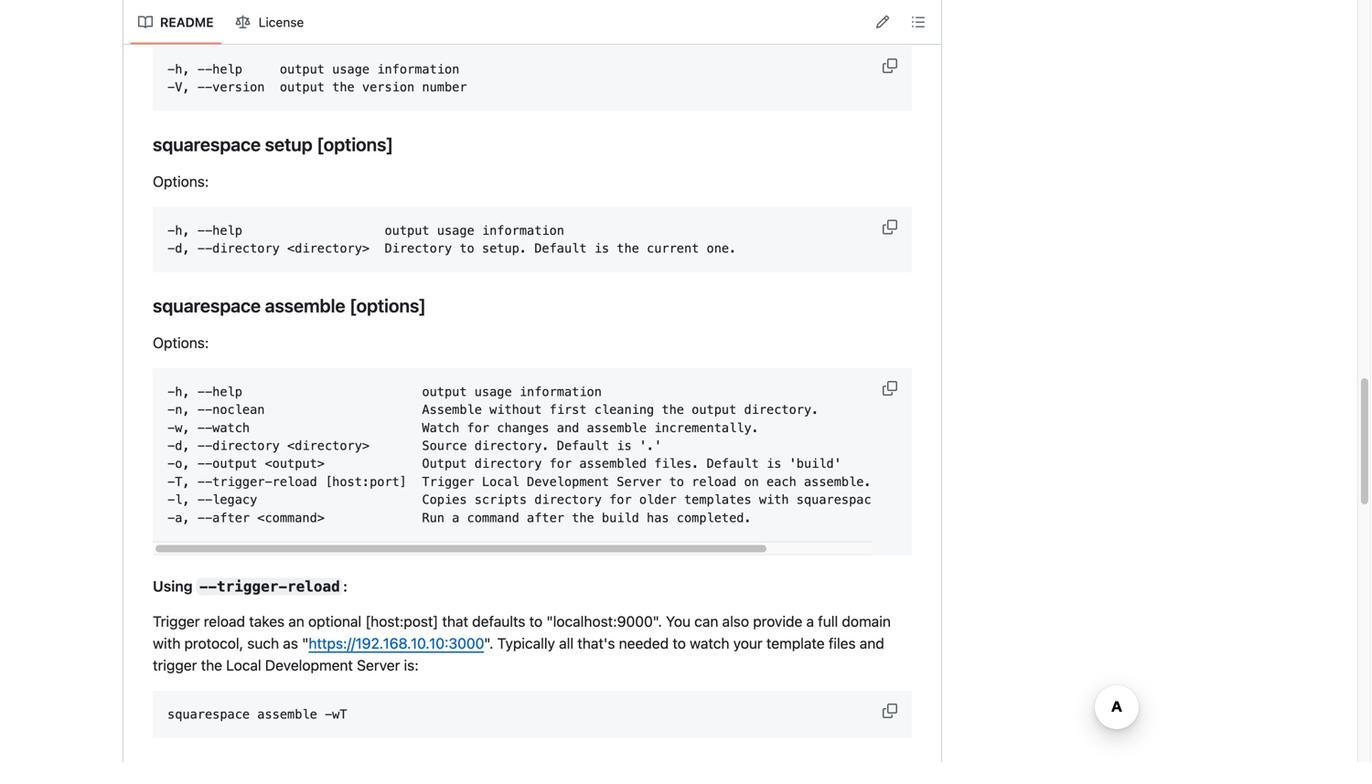 Task type: vqa. For each thing, say whether or not it's contained in the screenshot.
rightmost Projects LINK
no



Task type: locate. For each thing, give the bounding box(es) containing it.
output up incrementally. in the bottom of the page
[[692, 403, 737, 417]]

is left current
[[594, 242, 609, 256]]

0 vertical spatial help
[[212, 62, 242, 76]]

local
[[482, 475, 519, 489], [226, 657, 261, 675]]

can
[[695, 613, 718, 631]]

defaults
[[472, 613, 526, 631]]

a down copies
[[452, 511, 460, 525]]

the left build
[[572, 511, 594, 525]]

0 vertical spatial watch
[[212, 421, 250, 435]]

0 vertical spatial information
[[377, 62, 460, 76]]

with
[[759, 493, 789, 507], [153, 635, 181, 653]]

a,
[[175, 511, 190, 525]]

0 vertical spatial with
[[759, 493, 789, 507]]

law image
[[236, 15, 250, 30]]

1 horizontal spatial development
[[527, 475, 609, 489]]

h, inside -h, --help                        output usage information -n, --noclean                     assemble without first cleaning the output directory. -w, --watch                       watch for changes and assemble incrementally. -d, --directory <directory>       source directory. default is '.' -o, --output <output>             output directory for assembled files. default is 'build' -t, --trigger-reload [host:port]  trigger local development server to reload on each assemble. -l, --legacy                      copies scripts directory for older templates with squarespace:script tags. -a, --after <command>             run a command after the build has completed.
[[175, 385, 190, 399]]

2 vertical spatial assemble
[[257, 708, 317, 722]]

2 <directory> from the top
[[287, 439, 370, 453]]

1 horizontal spatial server
[[617, 475, 662, 489]]

[options]
[[317, 133, 393, 155], [350, 295, 426, 316]]

0 horizontal spatial version
[[212, 80, 265, 94]]

the left current
[[617, 242, 639, 256]]

is up each
[[767, 457, 782, 471]]

1 horizontal spatial is
[[617, 439, 632, 453]]

0 horizontal spatial a
[[452, 511, 460, 525]]

information up setup.
[[482, 224, 564, 238]]

first
[[549, 403, 587, 417]]

default up the on
[[707, 457, 759, 471]]

1 vertical spatial is
[[617, 439, 632, 453]]

assemble.
[[804, 475, 872, 489]]

typically
[[497, 635, 555, 653]]

is up assembled
[[617, 439, 632, 453]]

0 horizontal spatial is
[[594, 242, 609, 256]]

1 vertical spatial watch
[[690, 635, 730, 653]]

is
[[594, 242, 609, 256], [617, 439, 632, 453], [767, 457, 782, 471]]

-
[[167, 62, 175, 76], [197, 62, 205, 76], [205, 62, 212, 76], [167, 80, 175, 94], [197, 80, 205, 94], [205, 80, 212, 94], [167, 224, 175, 238], [197, 224, 205, 238], [205, 224, 212, 238], [167, 242, 175, 256], [197, 242, 205, 256], [205, 242, 212, 256], [167, 385, 175, 399], [197, 385, 205, 399], [205, 385, 212, 399], [167, 403, 175, 417], [197, 403, 205, 417], [205, 403, 212, 417], [167, 421, 175, 435], [197, 421, 205, 435], [205, 421, 212, 435], [167, 439, 175, 453], [197, 439, 205, 453], [205, 439, 212, 453], [167, 457, 175, 471], [197, 457, 205, 471], [205, 457, 212, 471], [167, 475, 175, 489], [197, 475, 205, 489], [205, 475, 212, 489], [167, 493, 175, 507], [197, 493, 205, 507], [205, 493, 212, 507], [167, 511, 175, 525], [197, 511, 205, 525], [205, 511, 212, 525], [199, 579, 208, 596], [208, 579, 217, 596], [325, 708, 332, 722]]

1 horizontal spatial after
[[527, 511, 564, 525]]

trigger
[[422, 475, 475, 489], [153, 613, 200, 631]]

the inside "-h, --help     output usage information -v, --version  output the version number"
[[332, 80, 355, 94]]

1 vertical spatial trigger
[[153, 613, 200, 631]]

1 horizontal spatial and
[[860, 635, 884, 653]]

-h, --help                        output usage information -n, --noclean                     assemble without first cleaning the output directory. -w, --watch                       watch for changes and assemble incrementally. -d, --directory <directory>       source directory. default is '.' -o, --output <output>             output directory for assembled files. default is 'build' -t, --trigger-reload [host:port]  trigger local development server to reload on each assemble. -l, --legacy                      copies scripts directory for older templates with squarespace:script tags. -a, --after <command>             run a command after the build has completed.
[[167, 385, 976, 525]]

2 help from the top
[[212, 224, 242, 238]]

server inside -h, --help                        output usage information -n, --noclean                     assemble without first cleaning the output directory. -w, --watch                       watch for changes and assemble incrementally. -d, --directory <directory>       source directory. default is '.' -o, --output <output>             output directory for assembled files. default is 'build' -t, --trigger-reload [host:port]  trigger local development server to reload on each assemble. -l, --legacy                      copies scripts directory for older templates with squarespace:script tags. -a, --after <command>             run a command after the build has completed.
[[617, 475, 662, 489]]

also
[[722, 613, 749, 631]]

assemble
[[265, 295, 345, 316], [587, 421, 647, 435], [257, 708, 317, 722]]

trigger- up the legacy
[[212, 475, 272, 489]]

information inside "-h, --help     output usage information -v, --version  output the version number"
[[377, 62, 460, 76]]

0 vertical spatial d,
[[175, 242, 190, 256]]

1 vertical spatial trigger-
[[217, 579, 287, 596]]

0 horizontal spatial watch
[[212, 421, 250, 435]]

and inside "". typically all that's needed to watch your template files and trigger the local development server is:"
[[860, 635, 884, 653]]

1 vertical spatial a
[[806, 613, 814, 631]]

<directory>
[[287, 242, 370, 256], [287, 439, 370, 453]]

0 vertical spatial directory.
[[744, 403, 819, 417]]

0 horizontal spatial after
[[212, 511, 250, 525]]

2 vertical spatial squarespace
[[167, 708, 250, 722]]

0 vertical spatial <directory>
[[287, 242, 370, 256]]

watch
[[212, 421, 250, 435], [690, 635, 730, 653]]

copy image
[[883, 59, 897, 73], [883, 220, 897, 235], [883, 381, 897, 396], [883, 704, 897, 719]]

trigger-
[[212, 475, 272, 489], [217, 579, 287, 596]]

1 vertical spatial information
[[482, 224, 564, 238]]

reload up templates on the bottom of the page
[[692, 475, 737, 489]]

usage inside "-h, --help     output usage information -v, --version  output the version number"
[[332, 62, 370, 76]]

trigger down "output"
[[422, 475, 475, 489]]

all
[[559, 635, 574, 653]]

2 vertical spatial default
[[707, 457, 759, 471]]

to
[[460, 242, 475, 256], [669, 475, 684, 489], [529, 613, 543, 631], [673, 635, 686, 653]]

1 vertical spatial d,
[[175, 439, 190, 453]]

h, inside -h, --help                   output usage information -d, --directory <directory>  directory to setup. default is the current one.
[[175, 224, 190, 238]]

squarespace
[[153, 133, 261, 155], [153, 295, 261, 316], [167, 708, 250, 722]]

for down 'assemble'
[[467, 421, 490, 435]]

to left setup.
[[460, 242, 475, 256]]

reload up protocol,
[[204, 613, 245, 631]]

a left full
[[806, 613, 814, 631]]

1 horizontal spatial watch
[[690, 635, 730, 653]]

0 vertical spatial server
[[617, 475, 662, 489]]

0 vertical spatial a
[[452, 511, 460, 525]]

directory up the scripts
[[475, 457, 542, 471]]

1 vertical spatial local
[[226, 657, 261, 675]]

after down the scripts
[[527, 511, 564, 525]]

help inside "-h, --help     output usage information -v, --version  output the version number"
[[212, 62, 242, 76]]

watch down can
[[690, 635, 730, 653]]

1 vertical spatial squarespace
[[153, 295, 261, 316]]

license link
[[228, 8, 312, 37]]

help for noclean
[[212, 385, 242, 399]]

full
[[818, 613, 838, 631]]

older
[[639, 493, 677, 507]]

readme
[[160, 15, 214, 30]]

0 vertical spatial trigger-
[[212, 475, 272, 489]]

scripts
[[475, 493, 527, 507]]

information inside -h, --help                   output usage information -d, --directory <directory>  directory to setup. default is the current one.
[[482, 224, 564, 238]]

server down https://192.168.10.10:3000
[[357, 657, 400, 675]]

after down the legacy
[[212, 511, 250, 525]]

information inside -h, --help                        output usage information -n, --noclean                     assemble without first cleaning the output directory. -w, --watch                       watch for changes and assemble incrementally. -d, --directory <directory>       source directory. default is '.' -o, --output <output>             output directory for assembled files. default is 'build' -t, --trigger-reload [host:port]  trigger local development server to reload on each assemble. -l, --legacy                      copies scripts directory for older templates with squarespace:script tags. -a, --after <command>             run a command after the build has completed.
[[519, 385, 602, 399]]

2 vertical spatial information
[[519, 385, 602, 399]]

local up the scripts
[[482, 475, 519, 489]]

default
[[534, 242, 587, 256], [557, 439, 609, 453], [707, 457, 759, 471]]

directory up squarespace assemble [options]
[[212, 242, 280, 256]]

for up build
[[609, 493, 632, 507]]

help for directory
[[212, 224, 242, 238]]

trigger- up takes
[[217, 579, 287, 596]]

completed.
[[677, 511, 752, 525]]

information up number
[[377, 62, 460, 76]]

[options] right setup
[[317, 133, 393, 155]]

1 vertical spatial development
[[265, 657, 353, 675]]

and down first
[[557, 421, 579, 435]]

using
[[153, 578, 193, 596]]

one.
[[707, 242, 737, 256]]

and down "domain"
[[860, 635, 884, 653]]

0 vertical spatial local
[[482, 475, 519, 489]]

help inside -h, --help                        output usage information -n, --noclean                     assemble without first cleaning the output directory. -w, --watch                       watch for changes and assemble incrementally. -d, --directory <directory>       source directory. default is '.' -o, --output <output>             output directory for assembled files. default is 'build' -t, --trigger-reload [host:port]  trigger local development server to reload on each assemble. -l, --legacy                      copies scripts directory for older templates with squarespace:script tags. -a, --after <command>             run a command after the build has completed.
[[212, 385, 242, 399]]

0 vertical spatial for
[[467, 421, 490, 435]]

the down protocol,
[[201, 657, 222, 675]]

provide
[[753, 613, 803, 631]]

is inside -h, --help                   output usage information -d, --directory <directory>  directory to setup. default is the current one.
[[594, 242, 609, 256]]

h, inside "-h, --help     output usage information -v, --version  output the version number"
[[175, 62, 190, 76]]

1 horizontal spatial for
[[549, 457, 572, 471]]

0 horizontal spatial server
[[357, 657, 400, 675]]

version left number
[[362, 80, 415, 94]]

run
[[422, 511, 445, 525]]

1 d, from the top
[[175, 242, 190, 256]]

your
[[733, 635, 763, 653]]

3 help from the top
[[212, 385, 242, 399]]

1 h, from the top
[[175, 62, 190, 76]]

options:
[[153, 11, 209, 29], [153, 173, 209, 190], [153, 334, 209, 352]]

1 vertical spatial with
[[153, 635, 181, 653]]

with down each
[[759, 493, 789, 507]]

watch
[[422, 421, 460, 435]]

squarespace for squarespace assemble -wt
[[167, 708, 250, 722]]

development down "
[[265, 657, 353, 675]]

1 vertical spatial usage
[[437, 224, 475, 238]]

https://192.168.10.10:3000
[[309, 635, 484, 653]]

0 horizontal spatial local
[[226, 657, 261, 675]]

trigger down using
[[153, 613, 200, 631]]

<directory> up squarespace assemble [options]
[[287, 242, 370, 256]]

1 help from the top
[[212, 62, 242, 76]]

assemble for -
[[257, 708, 317, 722]]

takes
[[249, 613, 285, 631]]

0 horizontal spatial and
[[557, 421, 579, 435]]

information up first
[[519, 385, 602, 399]]

v,
[[175, 80, 190, 94]]

you
[[666, 613, 691, 631]]

2 vertical spatial help
[[212, 385, 242, 399]]

4 copy image from the top
[[883, 704, 897, 719]]

". typically all that's needed to watch your template files and trigger the local development server is:
[[153, 635, 884, 675]]

usage inside -h, --help                   output usage information -d, --directory <directory>  directory to setup. default is the current one.
[[437, 224, 475, 238]]

squarespace for squarespace assemble [options]
[[153, 295, 261, 316]]

0 horizontal spatial development
[[265, 657, 353, 675]]

1 horizontal spatial local
[[482, 475, 519, 489]]

1 vertical spatial and
[[860, 635, 884, 653]]

local inside "". typically all that's needed to watch your template files and trigger the local development server is:"
[[226, 657, 261, 675]]

local down such
[[226, 657, 261, 675]]

1 vertical spatial h,
[[175, 224, 190, 238]]

to down files.
[[669, 475, 684, 489]]

after
[[212, 511, 250, 525], [527, 511, 564, 525]]

development down assembled
[[527, 475, 609, 489]]

2 horizontal spatial is
[[767, 457, 782, 471]]

0 horizontal spatial with
[[153, 635, 181, 653]]

0 horizontal spatial trigger
[[153, 613, 200, 631]]

list containing readme
[[131, 8, 312, 37]]

assemble
[[422, 403, 482, 417]]

1 vertical spatial assemble
[[587, 421, 647, 435]]

the inside "". typically all that's needed to watch your template files and trigger the local development server is:"
[[201, 657, 222, 675]]

information
[[377, 62, 460, 76], [482, 224, 564, 238], [519, 385, 602, 399]]

is:
[[404, 657, 419, 675]]

and inside -h, --help                        output usage information -n, --noclean                     assemble without first cleaning the output directory. -w, --watch                       watch for changes and assemble incrementally. -d, --directory <directory>       source directory. default is '.' -o, --output <output>             output directory for assembled files. default is 'build' -t, --trigger-reload [host:port]  trigger local development server to reload on each assemble. -l, --legacy                      copies scripts directory for older templates with squarespace:script tags. -a, --after <command>             run a command after the build has completed.
[[557, 421, 579, 435]]

3 h, from the top
[[175, 385, 190, 399]]

0 vertical spatial squarespace
[[153, 133, 261, 155]]

1 vertical spatial server
[[357, 657, 400, 675]]

<directory> up <output>
[[287, 439, 370, 453]]

default up assembled
[[557, 439, 609, 453]]

2 d, from the top
[[175, 439, 190, 453]]

reload left :
[[287, 579, 340, 596]]

to up the typically
[[529, 613, 543, 631]]

and
[[557, 421, 579, 435], [860, 635, 884, 653]]

directory
[[212, 242, 280, 256], [212, 439, 280, 453], [475, 457, 542, 471], [534, 493, 602, 507]]

usage for directory
[[437, 224, 475, 238]]

2 copy image from the top
[[883, 220, 897, 235]]

development inside -h, --help                        output usage information -n, --noclean                     assemble without first cleaning the output directory. -w, --watch                       watch for changes and assemble incrementally. -d, --directory <directory>       source directory. default is '.' -o, --output <output>             output directory for assembled files. default is 'build' -t, --trigger-reload [host:port]  trigger local development server to reload on each assemble. -l, --legacy                      copies scripts directory for older templates with squarespace:script tags. -a, --after <command>             run a command after the build has completed.
[[527, 475, 609, 489]]

0 vertical spatial default
[[534, 242, 587, 256]]

0 vertical spatial options:
[[153, 11, 209, 29]]

the up squarespace setup [options]
[[332, 80, 355, 94]]

directory. down changes
[[475, 439, 549, 453]]

2 vertical spatial options:
[[153, 334, 209, 352]]

assemble for [options]
[[265, 295, 345, 316]]

reload inside "trigger reload takes an optional [host:post] that defaults to "localhost:9000". you can also provide a full domain with protocol, such as ""
[[204, 613, 245, 631]]

0 vertical spatial is
[[594, 242, 609, 256]]

h, for n,
[[175, 385, 190, 399]]

1 <directory> from the top
[[287, 242, 370, 256]]

version right v,
[[212, 80, 265, 94]]

<output>
[[265, 457, 325, 471]]

book image
[[138, 15, 153, 30]]

reload inside using --trigger-reload :
[[287, 579, 340, 596]]

1 vertical spatial <directory>
[[287, 439, 370, 453]]

0 vertical spatial development
[[527, 475, 609, 489]]

files
[[829, 635, 856, 653]]

assemble inside -h, --help                        output usage information -n, --noclean                     assemble without first cleaning the output directory. -w, --watch                       watch for changes and assemble incrementally. -d, --directory <directory>       source directory. default is '.' -o, --output <output>             output directory for assembled files. default is 'build' -t, --trigger-reload [host:port]  trigger local development server to reload on each assemble. -l, --legacy                      copies scripts directory for older templates with squarespace:script tags. -a, --after <command>             run a command after the build has completed.
[[587, 421, 647, 435]]

to inside "". typically all that's needed to watch your template files and trigger the local development server is:"
[[673, 635, 686, 653]]

server up older
[[617, 475, 662, 489]]

local inside -h, --help                        output usage information -n, --noclean                     assemble without first cleaning the output directory. -w, --watch                       watch for changes and assemble incrementally. -d, --directory <directory>       source directory. default is '.' -o, --output <output>             output directory for assembled files. default is 'build' -t, --trigger-reload [host:port]  trigger local development server to reload on each assemble. -l, --legacy                      copies scripts directory for older templates with squarespace:script tags. -a, --after <command>             run a command after the build has completed.
[[482, 475, 519, 489]]

watch down noclean
[[212, 421, 250, 435]]

1 vertical spatial options:
[[153, 173, 209, 190]]

list
[[131, 8, 312, 37]]

usage
[[332, 62, 370, 76], [437, 224, 475, 238], [475, 385, 512, 399]]

1 copy image from the top
[[883, 59, 897, 73]]

2 h, from the top
[[175, 224, 190, 238]]

<directory> inside -h, --help                   output usage information -d, --directory <directory>  directory to setup. default is the current one.
[[287, 242, 370, 256]]

usage inside -h, --help                        output usage information -n, --noclean                     assemble without first cleaning the output directory. -w, --watch                       watch for changes and assemble incrementally. -d, --directory <directory>       source directory. default is '.' -o, --output <output>             output directory for assembled files. default is 'build' -t, --trigger-reload [host:port]  trigger local development server to reload on each assemble. -l, --legacy                      copies scripts directory for older templates with squarespace:script tags. -a, --after <command>             run a command after the build has completed.
[[475, 385, 512, 399]]

1 vertical spatial [options]
[[350, 295, 426, 316]]

2 vertical spatial for
[[609, 493, 632, 507]]

1 vertical spatial help
[[212, 224, 242, 238]]

has
[[647, 511, 669, 525]]

legacy
[[212, 493, 257, 507]]

0 vertical spatial [options]
[[317, 133, 393, 155]]

help inside -h, --help                   output usage information -d, --directory <directory>  directory to setup. default is the current one.
[[212, 224, 242, 238]]

2 vertical spatial h,
[[175, 385, 190, 399]]

default right setup.
[[534, 242, 587, 256]]

development
[[527, 475, 609, 489], [265, 657, 353, 675]]

0 vertical spatial and
[[557, 421, 579, 435]]

0 vertical spatial h,
[[175, 62, 190, 76]]

assembled
[[579, 457, 647, 471]]

o,
[[175, 457, 190, 471]]

with inside "trigger reload takes an optional [host:post] that defaults to "localhost:9000". you can also provide a full domain with protocol, such as ""
[[153, 635, 181, 653]]

1 after from the left
[[212, 511, 250, 525]]

1 vertical spatial directory.
[[475, 439, 549, 453]]

0 vertical spatial trigger
[[422, 475, 475, 489]]

development inside "". typically all that's needed to watch your template files and trigger the local development server is:"
[[265, 657, 353, 675]]

with up trigger
[[153, 635, 181, 653]]

2 vertical spatial usage
[[475, 385, 512, 399]]

1 horizontal spatial a
[[806, 613, 814, 631]]

to down you
[[673, 635, 686, 653]]

[options] down directory
[[350, 295, 426, 316]]

".
[[484, 635, 494, 653]]

watch inside -h, --help                        output usage information -n, --noclean                     assemble without first cleaning the output directory. -w, --watch                       watch for changes and assemble incrementally. -d, --directory <directory>       source directory. default is '.' -o, --output <output>             output directory for assembled files. default is 'build' -t, --trigger-reload [host:port]  trigger local development server to reload on each assemble. -l, --legacy                      copies scripts directory for older templates with squarespace:script tags. -a, --after <command>             run a command after the build has completed.
[[212, 421, 250, 435]]

that
[[442, 613, 468, 631]]

output up directory
[[385, 224, 430, 238]]

license
[[259, 15, 304, 30]]

0 vertical spatial usage
[[332, 62, 370, 76]]

d, inside -h, --help                   output usage information -d, --directory <directory>  directory to setup. default is the current one.
[[175, 242, 190, 256]]

1 horizontal spatial with
[[759, 493, 789, 507]]

directory.
[[744, 403, 819, 417], [475, 439, 549, 453]]

number
[[422, 80, 467, 94]]

for
[[467, 421, 490, 435], [549, 457, 572, 471], [609, 493, 632, 507]]

a inside "trigger reload takes an optional [host:post] that defaults to "localhost:9000". you can also provide a full domain with protocol, such as ""
[[806, 613, 814, 631]]

a
[[452, 511, 460, 525], [806, 613, 814, 631]]

1 horizontal spatial version
[[362, 80, 415, 94]]

trigger
[[153, 657, 197, 675]]

source
[[422, 439, 467, 453]]

copy image for number
[[883, 59, 897, 73]]

output
[[422, 457, 467, 471]]

reload
[[272, 475, 317, 489], [692, 475, 737, 489], [287, 579, 340, 596], [204, 613, 245, 631]]

directory. up 'build'
[[744, 403, 819, 417]]

output up setup
[[280, 80, 325, 94]]

1 horizontal spatial trigger
[[422, 475, 475, 489]]

0 vertical spatial assemble
[[265, 295, 345, 316]]

output up the legacy
[[212, 457, 257, 471]]

output inside -h, --help                   output usage information -d, --directory <directory>  directory to setup. default is the current one.
[[385, 224, 430, 238]]

for down changes
[[549, 457, 572, 471]]

[options] for squarespace setup [options]
[[317, 133, 393, 155]]

3 copy image from the top
[[883, 381, 897, 396]]



Task type: describe. For each thing, give the bounding box(es) containing it.
the up incrementally. in the bottom of the page
[[662, 403, 684, 417]]

trigger- inside using --trigger-reload :
[[217, 579, 287, 596]]

an
[[288, 613, 304, 631]]

trigger inside "trigger reload takes an optional [host:post] that defaults to "localhost:9000". you can also provide a full domain with protocol, such as ""
[[153, 613, 200, 631]]

w,
[[175, 421, 190, 435]]

with inside -h, --help                        output usage information -n, --noclean                     assemble without first cleaning the output directory. -w, --watch                       watch for changes and assemble incrementally. -d, --directory <directory>       source directory. default is '.' -o, --output <output>             output directory for assembled files. default is 'build' -t, --trigger-reload [host:port]  trigger local development server to reload on each assemble. -l, --legacy                      copies scripts directory for older templates with squarespace:script tags. -a, --after <command>             run a command after the build has completed.
[[759, 493, 789, 507]]

such
[[247, 635, 279, 653]]

1 vertical spatial for
[[549, 457, 572, 471]]

squarespace for squarespace setup [options]
[[153, 133, 261, 155]]

setup
[[265, 133, 313, 155]]

a inside -h, --help                        output usage information -n, --noclean                     assemble without first cleaning the output directory. -w, --watch                       watch for changes and assemble incrementally. -d, --directory <directory>       source directory. default is '.' -o, --output <output>             output directory for assembled files. default is 'build' -t, --trigger-reload [host:port]  trigger local development server to reload on each assemble. -l, --legacy                      copies scripts directory for older templates with squarespace:script tags. -a, --after <command>             run a command after the build has completed.
[[452, 511, 460, 525]]

2 horizontal spatial for
[[609, 493, 632, 507]]

edit file image
[[875, 15, 890, 29]]

on
[[744, 475, 759, 489]]

1 options: from the top
[[153, 11, 209, 29]]

d, inside -h, --help                        output usage information -n, --noclean                     assemble without first cleaning the output directory. -w, --watch                       watch for changes and assemble incrementally. -d, --directory <directory>       source directory. default is '.' -o, --output <output>             output directory for assembled files. default is 'build' -t, --trigger-reload [host:port]  trigger local development server to reload on each assemble. -l, --legacy                      copies scripts directory for older templates with squarespace:script tags. -a, --after <command>             run a command after the build has completed.
[[175, 439, 190, 453]]

directory down noclean
[[212, 439, 280, 453]]

2 version from the left
[[362, 80, 415, 94]]

server inside "". typically all that's needed to watch your template files and trigger the local development server is:"
[[357, 657, 400, 675]]

<command>
[[257, 511, 325, 525]]

to inside -h, --help                        output usage information -n, --noclean                     assemble without first cleaning the output directory. -w, --watch                       watch for changes and assemble incrementally. -d, --directory <directory>       source directory. default is '.' -o, --output <output>             output directory for assembled files. default is 'build' -t, --trigger-reload [host:port]  trigger local development server to reload on each assemble. -l, --legacy                      copies scripts directory for older templates with squarespace:script tags. -a, --after <command>             run a command after the build has completed.
[[669, 475, 684, 489]]

trigger inside -h, --help                        output usage information -n, --noclean                     assemble without first cleaning the output directory. -w, --watch                       watch for changes and assemble incrementally. -d, --directory <directory>       source directory. default is '.' -o, --output <output>             output directory for assembled files. default is 'build' -t, --trigger-reload [host:port]  trigger local development server to reload on each assemble. -l, --legacy                      copies scripts directory for older templates with squarespace:script tags. -a, --after <command>             run a command after the build has completed.
[[422, 475, 475, 489]]

"
[[302, 635, 309, 653]]

2 vertical spatial is
[[767, 457, 782, 471]]

output down license
[[280, 62, 325, 76]]

1 vertical spatial default
[[557, 439, 609, 453]]

3 options: from the top
[[153, 334, 209, 352]]

protocol,
[[184, 635, 243, 653]]

directory inside -h, --help                   output usage information -d, --directory <directory>  directory to setup. default is the current one.
[[212, 242, 280, 256]]

directory
[[385, 242, 452, 256]]

incrementally.
[[654, 421, 759, 435]]

2 after from the left
[[527, 511, 564, 525]]

<directory> inside -h, --help                        output usage information -n, --noclean                     assemble without first cleaning the output directory. -w, --watch                       watch for changes and assemble incrementally. -d, --directory <directory>       source directory. default is '.' -o, --output <output>             output directory for assembled files. default is 'build' -t, --trigger-reload [host:port]  trigger local development server to reload on each assemble. -l, --legacy                      copies scripts directory for older templates with squarespace:script tags. -a, --after <command>             run a command after the build has completed.
[[287, 439, 370, 453]]

to inside -h, --help                   output usage information -d, --directory <directory>  directory to setup. default is the current one.
[[460, 242, 475, 256]]

0 horizontal spatial directory.
[[475, 439, 549, 453]]

help for version
[[212, 62, 242, 76]]

command
[[467, 511, 519, 525]]

optional
[[308, 613, 362, 631]]

usage for without
[[475, 385, 512, 399]]

files.
[[654, 457, 699, 471]]

1 horizontal spatial directory.
[[744, 403, 819, 417]]

cleaning
[[594, 403, 654, 417]]

h, for d,
[[175, 224, 190, 238]]

each
[[767, 475, 797, 489]]

output up 'assemble'
[[422, 385, 467, 399]]

readme link
[[131, 8, 221, 37]]

wt
[[332, 708, 347, 722]]

trigger- inside -h, --help                        output usage information -n, --noclean                     assemble without first cleaning the output directory. -w, --watch                       watch for changes and assemble incrementally. -d, --directory <directory>       source directory. default is '.' -o, --output <output>             output directory for assembled files. default is 'build' -t, --trigger-reload [host:port]  trigger local development server to reload on each assemble. -l, --legacy                      copies scripts directory for older templates with squarespace:script tags. -a, --after <command>             run a command after the build has completed.
[[212, 475, 272, 489]]

[host:port]
[[325, 475, 407, 489]]

without
[[489, 403, 542, 417]]

[host:post]
[[365, 613, 438, 631]]

information for number
[[377, 62, 460, 76]]

outline image
[[911, 15, 926, 29]]

[options] for squarespace assemble [options]
[[350, 295, 426, 316]]

copy image for cleaning
[[883, 381, 897, 396]]

:
[[343, 578, 348, 596]]

https://192.168.10.10:3000 link
[[309, 635, 484, 653]]

l,
[[175, 493, 190, 507]]

to inside "trigger reload takes an optional [host:post] that defaults to "localhost:9000". you can also provide a full domain with protocol, such as ""
[[529, 613, 543, 631]]

'build'
[[789, 457, 842, 471]]

trigger reload takes an optional [host:post] that defaults to "localhost:9000". you can also provide a full domain with protocol, such as "
[[153, 613, 891, 653]]

noclean
[[212, 403, 265, 417]]

"localhost:9000".
[[546, 613, 662, 631]]

1 version from the left
[[212, 80, 265, 94]]

templates
[[684, 493, 752, 507]]

information for cleaning
[[519, 385, 602, 399]]

squarespace setup [options]
[[153, 133, 393, 155]]

n,
[[175, 403, 190, 417]]

domain
[[842, 613, 891, 631]]

reload down <output>
[[272, 475, 317, 489]]

h, for v,
[[175, 62, 190, 76]]

squarespace assemble -wt
[[167, 708, 347, 722]]

default inside -h, --help                   output usage information -d, --directory <directory>  directory to setup. default is the current one.
[[534, 242, 587, 256]]

copy image for setup.
[[883, 220, 897, 235]]

current
[[647, 242, 699, 256]]

as
[[283, 635, 298, 653]]

copies
[[422, 493, 467, 507]]

-h, --help                   output usage information -d, --directory <directory>  directory to setup. default is the current one.
[[167, 224, 737, 256]]

watch inside "". typically all that's needed to watch your template files and trigger the local development server is:"
[[690, 635, 730, 653]]

that's
[[578, 635, 615, 653]]

tags.
[[939, 493, 976, 507]]

t,
[[175, 475, 190, 489]]

squarespace:script
[[797, 493, 931, 507]]

usage for the
[[332, 62, 370, 76]]

build
[[602, 511, 639, 525]]

information for setup.
[[482, 224, 564, 238]]

needed
[[619, 635, 669, 653]]

changes
[[497, 421, 549, 435]]

-h, --help     output usage information -v, --version  output the version number
[[167, 62, 467, 94]]

the inside -h, --help                   output usage information -d, --directory <directory>  directory to setup. default is the current one.
[[617, 242, 639, 256]]

'.'
[[639, 439, 662, 453]]

0 horizontal spatial for
[[467, 421, 490, 435]]

using --trigger-reload :
[[153, 578, 348, 596]]

setup.
[[482, 242, 527, 256]]

squarespace assemble [options]
[[153, 295, 426, 316]]

directory up build
[[534, 493, 602, 507]]

2 options: from the top
[[153, 173, 209, 190]]

template
[[767, 635, 825, 653]]



